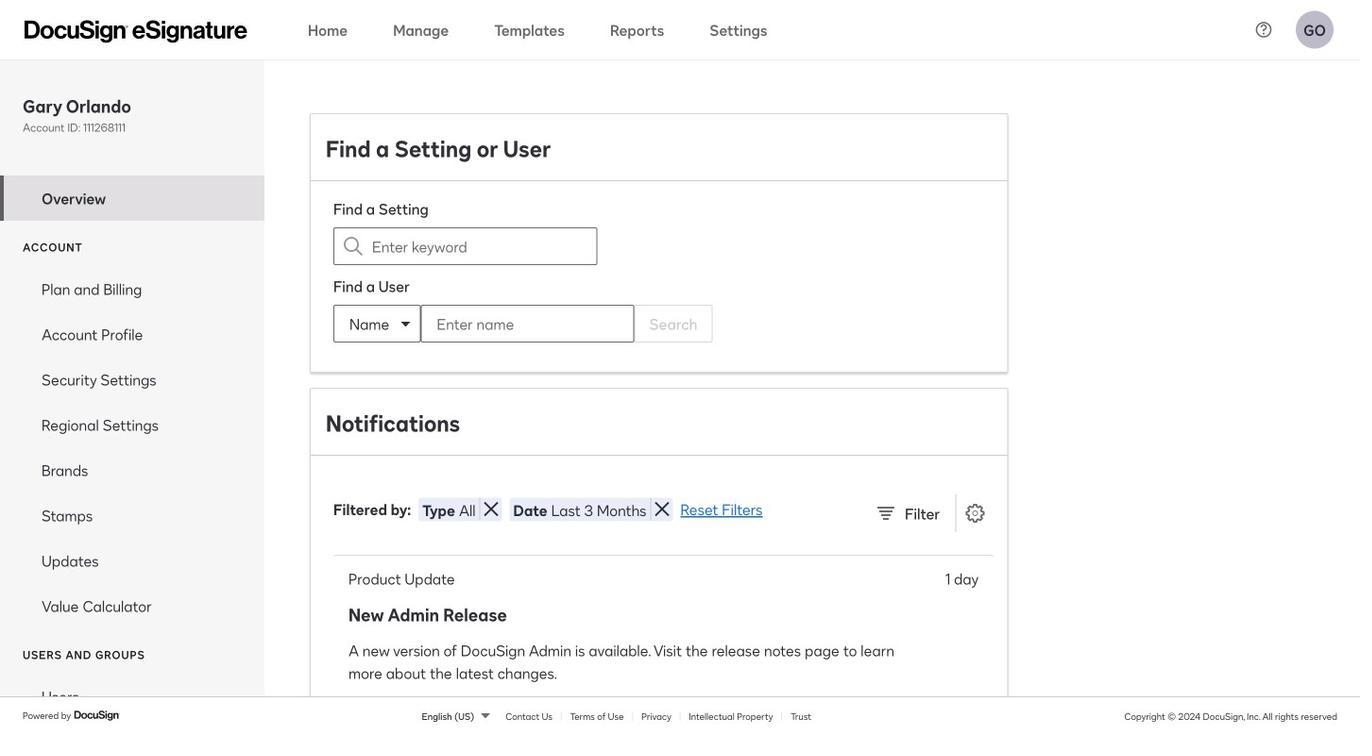 Task type: describe. For each thing, give the bounding box(es) containing it.
docusign admin image
[[25, 20, 247, 43]]

account element
[[0, 266, 264, 629]]



Task type: locate. For each thing, give the bounding box(es) containing it.
Enter name text field
[[422, 306, 596, 342]]

Enter keyword text field
[[372, 229, 559, 264]]

docusign image
[[74, 709, 121, 724]]



Task type: vqa. For each thing, say whether or not it's contained in the screenshot.
Enter keyword text box
yes



